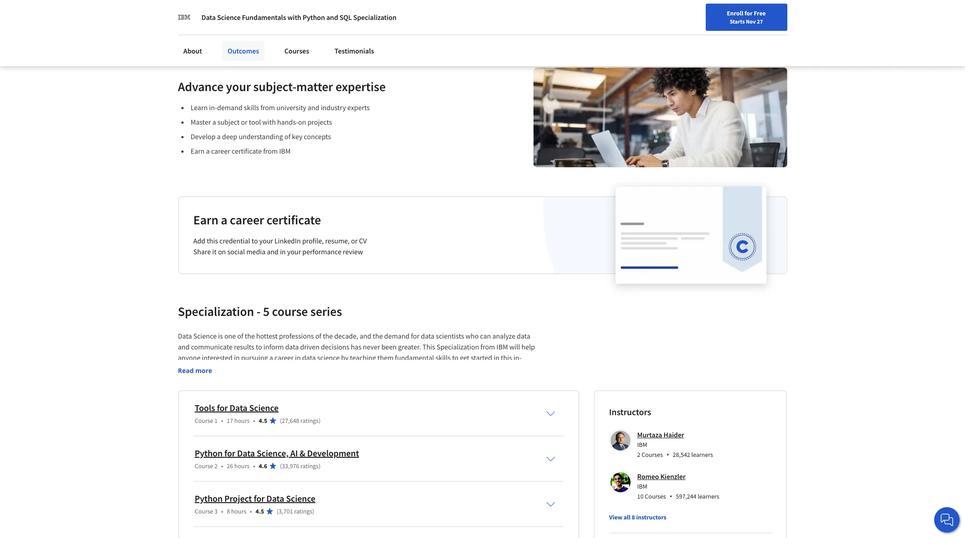 Task type: vqa. For each thing, say whether or not it's contained in the screenshot.


Task type: describe. For each thing, give the bounding box(es) containing it.
linkedin
[[275, 236, 301, 245]]

ibm inside murtaza haider ibm 2 courses • 28,542 learners
[[638, 441, 648, 449]]

testimonials
[[335, 46, 374, 55]]

a for master a subject or tool with hands-on projects
[[213, 117, 216, 126]]

get
[[460, 353, 470, 362]]

course for tools for data science
[[195, 417, 213, 425]]

1 vertical spatial 2
[[215, 462, 218, 470]]

who
[[466, 332, 479, 341]]

series
[[311, 303, 342, 320]]

career for earn a career certificate
[[230, 212, 264, 228]]

a inside data science is one of the hottest professions of the decade, and the demand for data scientists who can analyze data and communicate results to inform data driven decisions has never been greater. this specialization from ibm will help anyone interested in pursuing a career in data science by teaching them fundamental skills to get started in this in- demand field.
[[270, 353, 273, 362]]

english
[[792, 10, 814, 19]]

data up help
[[517, 332, 531, 341]]

development
[[307, 448, 359, 459]]

more for read
[[196, 367, 212, 375]]

career for earn a career certificate from ibm
[[211, 146, 230, 156]]

advance
[[178, 78, 224, 95]]

romeo
[[638, 472, 660, 481]]

nov
[[747, 18, 756, 25]]

course 3 • 8 hours •
[[195, 508, 252, 516]]

master
[[191, 117, 211, 126]]

( for science
[[280, 417, 282, 425]]

• left 26
[[221, 462, 223, 470]]

on inside the add this credential to your linkedin profile, resume, or cv share it on social media and in your performance review
[[218, 247, 226, 256]]

• inside murtaza haider ibm 2 courses • 28,542 learners
[[667, 450, 670, 460]]

a for earn a career certificate
[[221, 212, 228, 228]]

) for science
[[313, 508, 315, 516]]

kienzler
[[661, 472, 686, 481]]

romeo kienzler ibm 10 courses • 597,244 learners
[[638, 472, 720, 502]]

certificate for earn a career certificate
[[267, 212, 321, 228]]

597,244
[[677, 493, 697, 501]]

or inside the add this credential to your linkedin profile, resume, or cv share it on social media and in your performance review
[[351, 236, 358, 245]]

subject
[[218, 117, 240, 126]]

and inside the add this credential to your linkedin profile, resume, or cv share it on social media and in your performance review
[[267, 247, 279, 256]]

specialization - 5 course series
[[178, 303, 342, 320]]

( 33,976 ratings )
[[280, 462, 321, 470]]

concepts
[[304, 132, 331, 141]]

in right started
[[494, 353, 500, 362]]

career
[[753, 10, 771, 19]]

projects
[[308, 117, 332, 126]]

view all 8 instructors button
[[610, 513, 667, 522]]

professions
[[279, 332, 314, 341]]

this inside data science is one of the hottest professions of the decade, and the demand for data scientists who can analyze data and communicate results to inform data driven decisions has never been greater. this specialization from ibm will help anyone interested in pursuing a career in data science by teaching them fundamental skills to get started in this in- demand field.
[[501, 353, 512, 362]]

understanding
[[239, 132, 283, 141]]

course 1 • 17 hours •
[[195, 417, 255, 425]]

0 vertical spatial demand
[[217, 103, 243, 112]]

in down 'results'
[[234, 353, 240, 362]]

• down python project for data science
[[250, 508, 252, 516]]

for inside data science is one of the hottest professions of the decade, and the demand for data scientists who can analyze data and communicate results to inform data driven decisions has never been greater. this specialization from ibm will help anyone interested in pursuing a career in data science by teaching them fundamental skills to get started in this in- demand field.
[[411, 332, 420, 341]]

0 vertical spatial or
[[241, 117, 248, 126]]

coursera enterprise logos image
[[585, 0, 767, 17]]

certificate for earn a career certificate from ibm
[[232, 146, 262, 156]]

fundamental
[[395, 353, 434, 362]]

has
[[351, 342, 362, 352]]

results
[[234, 342, 255, 352]]

murtaza
[[638, 431, 663, 440]]

-
[[257, 303, 261, 320]]

tools
[[195, 402, 215, 414]]

in- inside data science is one of the hottest professions of the decade, and the demand for data scientists who can analyze data and communicate results to inform data driven decisions has never been greater. this specialization from ibm will help anyone interested in pursuing a career in data science by teaching them fundamental skills to get started in this in- demand field.
[[514, 353, 522, 362]]

romeo kienzler link
[[638, 472, 686, 481]]

( for data
[[277, 508, 279, 516]]

interested
[[202, 353, 233, 362]]

decisions
[[321, 342, 350, 352]]

add this credential to your linkedin profile, resume, or cv share it on social media and in your performance review
[[193, 236, 367, 256]]

course 2 • 26 hours •
[[195, 462, 255, 470]]

( 3,701 ratings )
[[277, 508, 315, 516]]

5
[[263, 303, 270, 320]]

it
[[212, 247, 217, 256]]

earn a career certificate
[[193, 212, 321, 228]]

skills inside data science is one of the hottest professions of the decade, and the demand for data scientists who can analyze data and communicate results to inform data driven decisions has never been greater. this specialization from ibm will help anyone interested in pursuing a career in data science by teaching them fundamental skills to get started in this in- demand field.
[[436, 353, 451, 362]]

tools for data science
[[195, 402, 279, 414]]

started
[[471, 353, 493, 362]]

ibm image
[[178, 11, 191, 24]]

instructors
[[610, 406, 652, 418]]

industry
[[321, 103, 346, 112]]

1 the from the left
[[245, 332, 255, 341]]

hottest
[[256, 332, 278, 341]]

share
[[193, 247, 211, 256]]

murtaza haider link
[[638, 431, 685, 440]]

26
[[227, 462, 233, 470]]

courses link
[[279, 41, 315, 61]]

data up this
[[421, 332, 435, 341]]

science
[[317, 353, 340, 362]]

develop
[[191, 132, 216, 141]]

for up the course 1 • 17 hours •
[[217, 402, 228, 414]]

data inside data science is one of the hottest professions of the decade, and the demand for data scientists who can analyze data and communicate results to inform data driven decisions has never been greater. this specialization from ibm will help anyone interested in pursuing a career in data science by teaching them fundamental skills to get started in this in- demand field.
[[178, 332, 192, 341]]

of for understanding
[[285, 132, 291, 141]]

for right project
[[254, 493, 265, 504]]

data up 3,701
[[267, 493, 284, 504]]

english button
[[775, 0, 830, 29]]

earn a career certificate from ibm
[[191, 146, 291, 156]]

outcomes link
[[222, 41, 265, 61]]

• right 1
[[221, 417, 223, 425]]

for up 26
[[225, 448, 236, 459]]

read more
[[178, 367, 212, 375]]

2 horizontal spatial of
[[316, 332, 322, 341]]

( for science,
[[280, 462, 282, 470]]

resume,
[[325, 236, 350, 245]]

field.
[[205, 364, 220, 373]]

1
[[215, 417, 218, 425]]

0 vertical spatial ratings
[[301, 417, 319, 425]]

testimonials link
[[329, 41, 380, 61]]

for inside enroll for free starts nov 27
[[745, 9, 753, 17]]

view all 8 instructors
[[610, 514, 667, 522]]

this
[[423, 342, 436, 352]]

1 horizontal spatial on
[[298, 117, 306, 126]]

data science fundamentals with python and sql specialization
[[202, 13, 397, 22]]

university
[[277, 103, 307, 112]]

2 inside murtaza haider ibm 2 courses • 28,542 learners
[[638, 451, 641, 459]]

will
[[510, 342, 521, 352]]

pursuing
[[241, 353, 268, 362]]

performance
[[303, 247, 342, 256]]

( 27,648 ratings )
[[280, 417, 321, 425]]

• inside romeo kienzler ibm 10 courses • 597,244 learners
[[670, 492, 673, 502]]

by
[[341, 353, 349, 362]]

2 horizontal spatial demand
[[385, 332, 410, 341]]

and left sql
[[327, 13, 338, 22]]

hours for science,
[[235, 462, 250, 470]]

python for data science, ai & development link
[[195, 448, 359, 459]]

0 horizontal spatial skills
[[244, 103, 259, 112]]

and up never in the bottom left of the page
[[360, 332, 372, 341]]

master a subject or tool with hands-on projects
[[191, 117, 332, 126]]

teaching
[[350, 353, 376, 362]]

earn for earn a career certificate
[[193, 212, 219, 228]]

• down tools for data science
[[253, 417, 255, 425]]

view
[[610, 514, 623, 522]]

1 horizontal spatial with
[[288, 13, 302, 22]]

courses for murtaza
[[642, 451, 663, 459]]

can
[[481, 332, 491, 341]]

3
[[215, 508, 218, 516]]

ibm down understanding on the top of the page
[[279, 146, 291, 156]]

earn for earn a career certificate from ibm
[[191, 146, 205, 156]]

ibm inside data science is one of the hottest professions of the decade, and the demand for data scientists who can analyze data and communicate results to inform data driven decisions has never been greater. this specialization from ibm will help anyone interested in pursuing a career in data science by teaching them fundamental skills to get started in this in- demand field.
[[497, 342, 508, 352]]



Task type: locate. For each thing, give the bounding box(es) containing it.
0 vertical spatial hours
[[235, 417, 250, 425]]

(
[[280, 417, 282, 425], [280, 462, 282, 470], [277, 508, 279, 516]]

your down linkedin
[[287, 247, 301, 256]]

career down "deep"
[[211, 146, 230, 156]]

2 down murtaza
[[638, 451, 641, 459]]

course
[[195, 417, 213, 425], [195, 462, 213, 470], [195, 508, 213, 516]]

demand up 'subject' in the top left of the page
[[217, 103, 243, 112]]

) down development
[[319, 462, 321, 470]]

review
[[343, 247, 363, 256]]

2 vertical spatial from
[[481, 342, 495, 352]]

courses for romeo
[[645, 493, 667, 501]]

0 horizontal spatial this
[[207, 236, 218, 245]]

a down inform
[[270, 353, 273, 362]]

1 horizontal spatial skills
[[436, 353, 451, 362]]

1 horizontal spatial the
[[323, 332, 333, 341]]

1 vertical spatial this
[[501, 353, 512, 362]]

0 vertical spatial learn
[[193, 13, 211, 23]]

anyone
[[178, 353, 201, 362]]

1 horizontal spatial 2
[[638, 451, 641, 459]]

2 vertical spatial demand
[[178, 364, 203, 373]]

0 vertical spatial course
[[195, 417, 213, 425]]

1 vertical spatial )
[[319, 462, 321, 470]]

demand up been
[[385, 332, 410, 341]]

0 vertical spatial 4.5
[[259, 417, 267, 425]]

1 vertical spatial from
[[263, 146, 278, 156]]

of for one
[[237, 332, 244, 341]]

expertise
[[336, 78, 386, 95]]

specialization up get
[[437, 342, 479, 352]]

1 vertical spatial with
[[263, 117, 276, 126]]

a right master
[[213, 117, 216, 126]]

)
[[319, 417, 321, 425], [319, 462, 321, 470], [313, 508, 315, 516]]

credential
[[220, 236, 250, 245]]

enroll
[[727, 9, 744, 17]]

earn down develop
[[191, 146, 205, 156]]

0 vertical spatial with
[[288, 13, 302, 22]]

0 horizontal spatial with
[[263, 117, 276, 126]]

python project for data science link
[[195, 493, 316, 504]]

python for python project for data science
[[195, 493, 223, 504]]

learn more about coursera for business link
[[193, 13, 319, 23]]

inform
[[264, 342, 284, 352]]

from down can
[[481, 342, 495, 352]]

for
[[745, 9, 753, 17], [280, 13, 290, 23], [411, 332, 420, 341], [217, 402, 228, 414], [225, 448, 236, 459], [254, 493, 265, 504]]

0 horizontal spatial of
[[237, 332, 244, 341]]

2 course from the top
[[195, 462, 213, 470]]

to
[[252, 236, 258, 245], [256, 342, 262, 352], [453, 353, 459, 362]]

courses inside murtaza haider ibm 2 courses • 28,542 learners
[[642, 451, 663, 459]]

and up projects
[[308, 103, 320, 112]]

python for data science, ai & development
[[195, 448, 359, 459]]

earn
[[191, 146, 205, 156], [193, 212, 219, 228]]

27
[[758, 18, 764, 25]]

earn up "add"
[[193, 212, 219, 228]]

1 horizontal spatial or
[[351, 236, 358, 245]]

been
[[382, 342, 397, 352]]

in down driven
[[295, 353, 301, 362]]

) right 27,648
[[319, 417, 321, 425]]

1 vertical spatial certificate
[[267, 212, 321, 228]]

this down 'will'
[[501, 353, 512, 362]]

this up "it" at the left top of the page
[[207, 236, 218, 245]]

learners inside murtaza haider ibm 2 courses • 28,542 learners
[[692, 451, 714, 459]]

learn up master
[[191, 103, 208, 112]]

skills
[[244, 103, 259, 112], [436, 353, 451, 362]]

course left 26
[[195, 462, 213, 470]]

1 vertical spatial (
[[280, 462, 282, 470]]

1 vertical spatial or
[[351, 236, 358, 245]]

hours right 17
[[235, 417, 250, 425]]

ibm inside romeo kienzler ibm 10 courses • 597,244 learners
[[638, 483, 648, 491]]

profile,
[[302, 236, 324, 245]]

ibm down the analyze
[[497, 342, 508, 352]]

4.5 left 27,648
[[259, 417, 267, 425]]

1 horizontal spatial specialization
[[354, 13, 397, 22]]

deep
[[222, 132, 237, 141]]

ibm
[[279, 146, 291, 156], [497, 342, 508, 352], [638, 441, 648, 449], [638, 483, 648, 491]]

and up anyone
[[178, 342, 190, 352]]

0 vertical spatial to
[[252, 236, 258, 245]]

the up 'results'
[[245, 332, 255, 341]]

0 vertical spatial this
[[207, 236, 218, 245]]

data down driven
[[302, 353, 316, 362]]

0 horizontal spatial on
[[218, 247, 226, 256]]

add
[[193, 236, 206, 245]]

career inside data science is one of the hottest professions of the decade, and the demand for data scientists who can analyze data and communicate results to inform data driven decisions has never been greater. this specialization from ibm will help anyone interested in pursuing a career in data science by teaching them fundamental skills to get started in this in- demand field.
[[275, 353, 294, 362]]

• left the 597,244
[[670, 492, 673, 502]]

2 vertical spatial hours
[[231, 508, 247, 516]]

• left 28,542
[[667, 450, 670, 460]]

new
[[740, 10, 752, 19]]

from
[[261, 103, 275, 112], [263, 146, 278, 156], [481, 342, 495, 352]]

4.5
[[259, 417, 267, 425], [256, 508, 264, 516]]

2 horizontal spatial specialization
[[437, 342, 479, 352]]

learn in-demand skills from university and industry experts
[[191, 103, 370, 112]]

0 vertical spatial career
[[211, 146, 230, 156]]

None search field
[[129, 6, 347, 24]]

from for university
[[261, 103, 275, 112]]

tool
[[249, 117, 261, 126]]

read more button
[[178, 366, 212, 376]]

28,542
[[673, 451, 691, 459]]

data
[[202, 13, 216, 22], [178, 332, 192, 341], [230, 402, 248, 414], [237, 448, 255, 459], [267, 493, 284, 504]]

course left 1
[[195, 417, 213, 425]]

social
[[228, 247, 245, 256]]

1 vertical spatial 4.5
[[256, 508, 264, 516]]

0 horizontal spatial in-
[[209, 103, 217, 112]]

0 horizontal spatial 8
[[227, 508, 230, 516]]

course left 3
[[195, 508, 213, 516]]

8 right all
[[632, 514, 636, 522]]

0 vertical spatial skills
[[244, 103, 259, 112]]

data up anyone
[[178, 332, 192, 341]]

coursera career certificate image
[[616, 187, 767, 284]]

coursera
[[251, 13, 279, 23]]

find your new career link
[[710, 9, 775, 20]]

1 vertical spatial hours
[[235, 462, 250, 470]]

advance your subject-matter expertise
[[178, 78, 386, 95]]

in inside the add this credential to your linkedin profile, resume, or cv share it on social media and in your performance review
[[280, 247, 286, 256]]

instructors
[[637, 514, 667, 522]]

ratings for science
[[294, 508, 313, 516]]

hands-
[[277, 117, 298, 126]]

specialization inside data science is one of the hottest professions of the decade, and the demand for data scientists who can analyze data and communicate results to inform data driven decisions has never been greater. this specialization from ibm will help anyone interested in pursuing a career in data science by teaching them fundamental skills to get started in this in- demand field.
[[437, 342, 479, 352]]

a up credential
[[221, 212, 228, 228]]

to left get
[[453, 353, 459, 362]]

) right 3,701
[[313, 508, 315, 516]]

0 vertical spatial 2
[[638, 451, 641, 459]]

and right media
[[267, 247, 279, 256]]

more right read at the left
[[196, 367, 212, 375]]

certificate up linkedin
[[267, 212, 321, 228]]

more inside button
[[196, 367, 212, 375]]

subject-
[[254, 78, 297, 95]]

hours down project
[[231, 508, 247, 516]]

ratings down &
[[301, 462, 319, 470]]

• left 4.6
[[253, 462, 255, 470]]

4.6
[[259, 462, 267, 470]]

in- down 'will'
[[514, 353, 522, 362]]

python up 3
[[195, 493, 223, 504]]

1 horizontal spatial certificate
[[267, 212, 321, 228]]

courses
[[285, 46, 309, 55], [642, 451, 663, 459], [645, 493, 667, 501]]

) for ai
[[319, 462, 321, 470]]

courses inside romeo kienzler ibm 10 courses • 597,244 learners
[[645, 493, 667, 501]]

from for ibm
[[263, 146, 278, 156]]

2 horizontal spatial the
[[373, 332, 383, 341]]

career down inform
[[275, 353, 294, 362]]

more for learn
[[212, 13, 229, 23]]

all
[[624, 514, 631, 522]]

• right 3
[[221, 508, 223, 516]]

about
[[184, 46, 202, 55]]

scientists
[[436, 332, 465, 341]]

courses right 10
[[645, 493, 667, 501]]

develop a deep understanding of key concepts
[[191, 132, 331, 141]]

2 vertical spatial career
[[275, 353, 294, 362]]

&
[[300, 448, 306, 459]]

8 inside view all 8 instructors button
[[632, 514, 636, 522]]

hours for data
[[231, 508, 247, 516]]

2 vertical spatial course
[[195, 508, 213, 516]]

certificate
[[232, 146, 262, 156], [267, 212, 321, 228]]

key
[[292, 132, 303, 141]]

0 vertical spatial on
[[298, 117, 306, 126]]

ibm up 10
[[638, 483, 648, 491]]

0 horizontal spatial the
[[245, 332, 255, 341]]

from up master a subject or tool with hands-on projects
[[261, 103, 275, 112]]

find
[[714, 10, 726, 19]]

0 horizontal spatial specialization
[[178, 303, 254, 320]]

learners for kienzler
[[698, 493, 720, 501]]

or left 'cv'
[[351, 236, 358, 245]]

4.5 down python project for data science
[[256, 508, 264, 516]]

1 horizontal spatial this
[[501, 353, 512, 362]]

learners right 28,542
[[692, 451, 714, 459]]

1 vertical spatial to
[[256, 342, 262, 352]]

romeo kienzler image
[[611, 473, 631, 493]]

your right the find
[[727, 10, 739, 19]]

for up nov
[[745, 9, 753, 17]]

skills up tool
[[244, 103, 259, 112]]

0 vertical spatial (
[[280, 417, 282, 425]]

1 vertical spatial career
[[230, 212, 264, 228]]

0 vertical spatial )
[[319, 417, 321, 425]]

python up course 2 • 26 hours •
[[195, 448, 223, 459]]

for left business
[[280, 13, 290, 23]]

0 vertical spatial from
[[261, 103, 275, 112]]

this inside the add this credential to your linkedin profile, resume, or cv share it on social media and in your performance review
[[207, 236, 218, 245]]

1 vertical spatial on
[[218, 247, 226, 256]]

2 vertical spatial python
[[195, 493, 223, 504]]

find your new career
[[714, 10, 771, 19]]

demand
[[217, 103, 243, 112], [385, 332, 410, 341], [178, 364, 203, 373]]

2 vertical spatial (
[[277, 508, 279, 516]]

2 vertical spatial ratings
[[294, 508, 313, 516]]

your up media
[[260, 236, 273, 245]]

to inside the add this credential to your linkedin profile, resume, or cv share it on social media and in your performance review
[[252, 236, 258, 245]]

33,976
[[282, 462, 299, 470]]

on up the key
[[298, 117, 306, 126]]

1 vertical spatial demand
[[385, 332, 410, 341]]

fundamentals
[[242, 13, 286, 22]]

skills left get
[[436, 353, 451, 362]]

0 vertical spatial more
[[212, 13, 229, 23]]

ratings for ai
[[301, 462, 319, 470]]

learners for haider
[[692, 451, 714, 459]]

specialization right sql
[[354, 13, 397, 22]]

0 vertical spatial specialization
[[354, 13, 397, 22]]

science inside data science is one of the hottest professions of the decade, and the demand for data scientists who can analyze data and communicate results to inform data driven decisions has never been greater. this specialization from ibm will help anyone interested in pursuing a career in data science by teaching them fundamental skills to get started in this in- demand field.
[[194, 332, 217, 341]]

course for python for data science, ai & development
[[195, 462, 213, 470]]

1 vertical spatial skills
[[436, 353, 451, 362]]

learn for learn in-demand skills from university and industry experts
[[191, 103, 208, 112]]

0 vertical spatial python
[[303, 13, 325, 22]]

career up credential
[[230, 212, 264, 228]]

2 vertical spatial courses
[[645, 493, 667, 501]]

4.5 for science
[[259, 417, 267, 425]]

the up decisions
[[323, 332, 333, 341]]

your down outcomes 'link'
[[226, 78, 251, 95]]

2 vertical spatial to
[[453, 353, 459, 362]]

course
[[272, 303, 308, 320]]

ibm down murtaza
[[638, 441, 648, 449]]

learn for learn more about coursera for business
[[193, 13, 211, 23]]

with
[[288, 13, 302, 22], [263, 117, 276, 126]]

about
[[230, 13, 249, 23]]

0 horizontal spatial or
[[241, 117, 248, 126]]

course for python project for data science
[[195, 508, 213, 516]]

1 course from the top
[[195, 417, 213, 425]]

1 horizontal spatial in-
[[514, 353, 522, 362]]

0 horizontal spatial demand
[[178, 364, 203, 373]]

3 the from the left
[[373, 332, 383, 341]]

driven
[[300, 342, 320, 352]]

1 vertical spatial course
[[195, 462, 213, 470]]

( down python for data science, ai & development
[[280, 462, 282, 470]]

this
[[207, 236, 218, 245], [501, 353, 512, 362]]

a for earn a career certificate from ibm
[[206, 146, 210, 156]]

data science is one of the hottest professions of the decade, and the demand for data scientists who can analyze data and communicate results to inform data driven decisions has never been greater. this specialization from ibm will help anyone interested in pursuing a career in data science by teaching them fundamental skills to get started in this in- demand field.
[[178, 332, 537, 373]]

data up 17
[[230, 402, 248, 414]]

from inside data science is one of the hottest professions of the decade, and the demand for data scientists who can analyze data and communicate results to inform data driven decisions has never been greater. this specialization from ibm will help anyone interested in pursuing a career in data science by teaching them fundamental skills to get started in this in- demand field.
[[481, 342, 495, 352]]

1 vertical spatial python
[[195, 448, 223, 459]]

0 vertical spatial in-
[[209, 103, 217, 112]]

chat with us image
[[940, 513, 955, 528]]

3 course from the top
[[195, 508, 213, 516]]

is
[[218, 332, 223, 341]]

analyze
[[493, 332, 516, 341]]

haider
[[664, 431, 685, 440]]

data up course 2 • 26 hours •
[[237, 448, 255, 459]]

0 vertical spatial learners
[[692, 451, 714, 459]]

read
[[178, 367, 194, 375]]

1 horizontal spatial demand
[[217, 103, 243, 112]]

1 vertical spatial earn
[[193, 212, 219, 228]]

more left about
[[212, 13, 229, 23]]

of up driven
[[316, 332, 322, 341]]

of
[[285, 132, 291, 141], [237, 332, 244, 341], [316, 332, 322, 341]]

1 horizontal spatial 8
[[632, 514, 636, 522]]

specialization up is
[[178, 303, 254, 320]]

1 vertical spatial learners
[[698, 493, 720, 501]]

hours for science
[[235, 417, 250, 425]]

1 vertical spatial learn
[[191, 103, 208, 112]]

in-
[[209, 103, 217, 112], [514, 353, 522, 362]]

8 right 3
[[227, 508, 230, 516]]

ratings right 3,701
[[294, 508, 313, 516]]

cv
[[359, 236, 367, 245]]

1 vertical spatial ratings
[[301, 462, 319, 470]]

0 vertical spatial earn
[[191, 146, 205, 156]]

python project for data science
[[195, 493, 316, 504]]

with right coursera on the top
[[288, 13, 302, 22]]

data right ibm icon
[[202, 13, 216, 22]]

0 vertical spatial certificate
[[232, 146, 262, 156]]

courses down data science fundamentals with python and sql specialization on the top left of the page
[[285, 46, 309, 55]]

a for develop a deep understanding of key concepts
[[217, 132, 221, 141]]

media
[[247, 247, 266, 256]]

a left "deep"
[[217, 132, 221, 141]]

murtaza haider ibm 2 courses • 28,542 learners
[[638, 431, 714, 460]]

2 the from the left
[[323, 332, 333, 341]]

for up greater.
[[411, 332, 420, 341]]

murtaza haider image
[[611, 431, 631, 451]]

your inside find your new career link
[[727, 10, 739, 19]]

or left tool
[[241, 117, 248, 126]]

1 vertical spatial specialization
[[178, 303, 254, 320]]

science,
[[257, 448, 289, 459]]

in- up master
[[209, 103, 217, 112]]

ai
[[291, 448, 298, 459]]

the up never in the bottom left of the page
[[373, 332, 383, 341]]

project
[[225, 493, 252, 504]]

on right "it" at the left top of the page
[[218, 247, 226, 256]]

business
[[291, 13, 319, 23]]

4.5 for data
[[256, 508, 264, 516]]

python for python for data science, ai & development
[[195, 448, 223, 459]]

a down develop
[[206, 146, 210, 156]]

learn right ibm icon
[[193, 13, 211, 23]]

1 vertical spatial more
[[196, 367, 212, 375]]

0 vertical spatial courses
[[285, 46, 309, 55]]

( down python project for data science
[[277, 508, 279, 516]]

of right one
[[237, 332, 244, 341]]

in
[[280, 247, 286, 256], [234, 353, 240, 362], [295, 353, 301, 362], [494, 353, 500, 362]]

1 horizontal spatial of
[[285, 132, 291, 141]]

in down linkedin
[[280, 247, 286, 256]]

0 horizontal spatial certificate
[[232, 146, 262, 156]]

1 vertical spatial in-
[[514, 353, 522, 362]]

learners inside romeo kienzler ibm 10 courses • 597,244 learners
[[698, 493, 720, 501]]

python left sql
[[303, 13, 325, 22]]

1 vertical spatial courses
[[642, 451, 663, 459]]

greater.
[[398, 342, 421, 352]]

about link
[[178, 41, 208, 61]]

data down professions
[[285, 342, 299, 352]]

2 vertical spatial )
[[313, 508, 315, 516]]

2 vertical spatial specialization
[[437, 342, 479, 352]]

certificate down develop a deep understanding of key concepts
[[232, 146, 262, 156]]

0 horizontal spatial 2
[[215, 462, 218, 470]]



